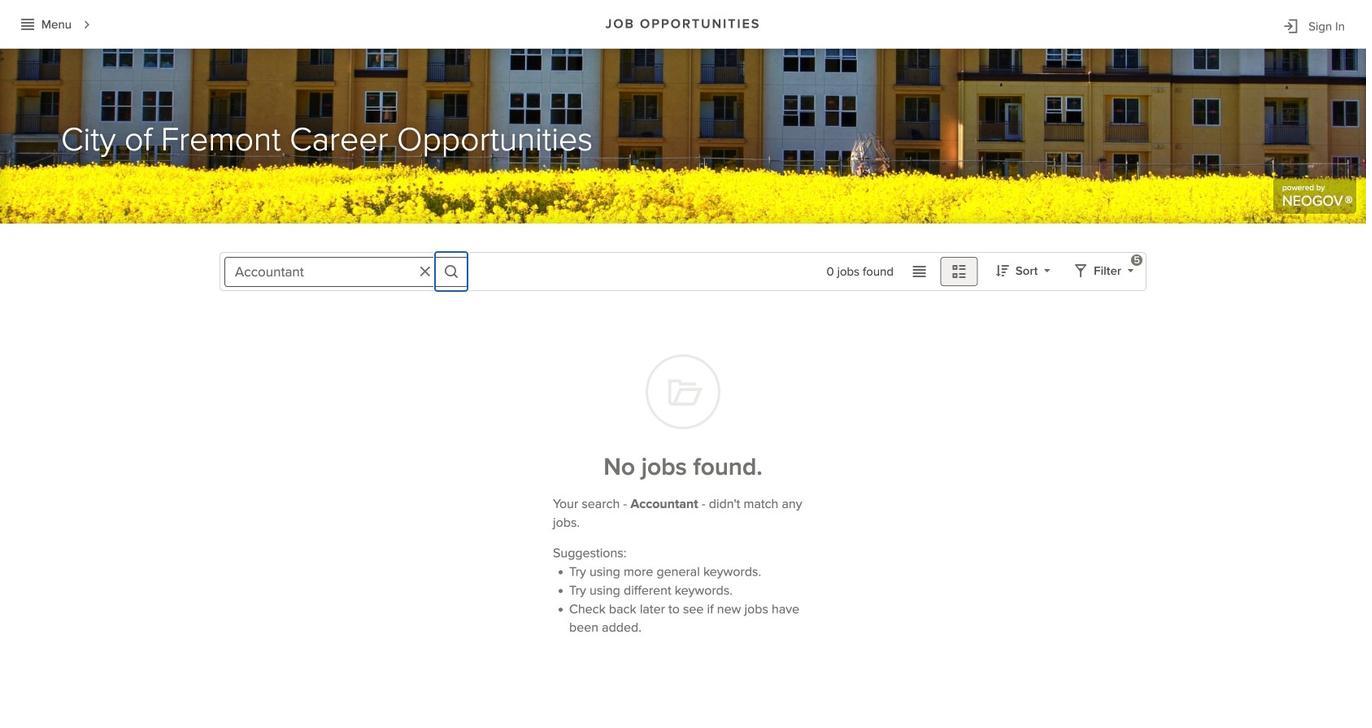 Task type: describe. For each thing, give the bounding box(es) containing it.
caret down image
[[1129, 266, 1134, 276]]

header element
[[0, 0, 1367, 48]]



Task type: locate. For each thing, give the bounding box(es) containing it.
caret down image
[[1045, 266, 1051, 276]]

xs image
[[21, 18, 34, 31]]

Search by keyword. When autocomplete results are available use up and down arrows to select an item. text field
[[225, 257, 469, 287]]

chevron right image
[[80, 18, 94, 32]]



Task type: vqa. For each thing, say whether or not it's contained in the screenshot.
Police Entry Level 0 Jobs OPTION
no



